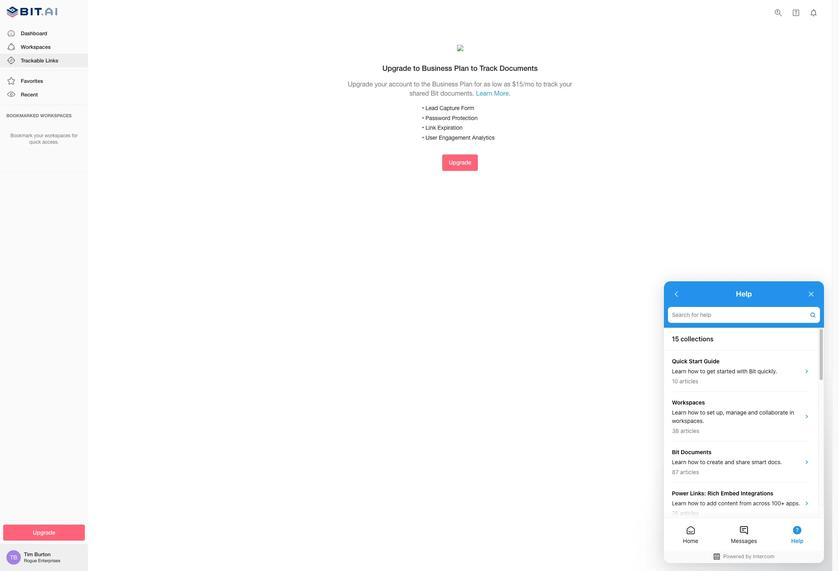 Task type: describe. For each thing, give the bounding box(es) containing it.
favorites
[[21, 78, 43, 84]]

tb
[[10, 555, 17, 561]]

the
[[422, 80, 431, 88]]

capture
[[440, 105, 460, 111]]

0 vertical spatial upgrade button
[[443, 155, 478, 171]]

to left the
[[414, 80, 420, 88]]

recent button
[[0, 88, 88, 102]]

dashboard button
[[0, 26, 88, 40]]

$15/mo
[[513, 80, 535, 88]]

documents.
[[441, 90, 475, 97]]

workspaces
[[21, 44, 51, 50]]

bookmark
[[10, 133, 33, 138]]

your for to
[[375, 80, 388, 88]]

0 horizontal spatial upgrade button
[[3, 525, 85, 541]]

3 • from the top
[[422, 125, 424, 131]]

2 • from the top
[[422, 115, 424, 121]]

2 horizontal spatial your
[[560, 80, 573, 88]]

links
[[46, 57, 58, 64]]

for inside upgrade your account to the business plan for as low as $15/mo to track your shared bit documents.
[[475, 80, 482, 88]]

workspaces
[[45, 133, 71, 138]]

more.
[[495, 90, 511, 97]]

• lead capture form • password protection • link expiration • user engagement analytics
[[422, 105, 495, 141]]

bit
[[431, 90, 439, 97]]

upgrade inside upgrade your account to the business plan for as low as $15/mo to track your shared bit documents.
[[348, 80, 373, 88]]

link
[[426, 125, 436, 131]]

to left track
[[471, 64, 478, 72]]

low
[[493, 80, 503, 88]]

trackable links button
[[0, 54, 88, 67]]

enterprises
[[38, 559, 60, 564]]

tim burton rogue enterprises
[[24, 552, 60, 564]]

dashboard
[[21, 30, 47, 36]]

learn more. link
[[476, 90, 511, 97]]

password
[[426, 115, 451, 121]]

track
[[480, 64, 498, 72]]

0 vertical spatial business
[[422, 64, 453, 72]]

bookmarked workspaces
[[6, 113, 72, 118]]

1 • from the top
[[422, 105, 424, 111]]

user
[[426, 134, 438, 141]]

upgrade to business plan to track documents
[[383, 64, 538, 72]]

form
[[462, 105, 475, 111]]

to left the track
[[536, 80, 542, 88]]



Task type: vqa. For each thing, say whether or not it's contained in the screenshot.
bottommost the Remove Favorite icon
no



Task type: locate. For each thing, give the bounding box(es) containing it.
to
[[414, 64, 420, 72], [471, 64, 478, 72], [414, 80, 420, 88], [536, 80, 542, 88]]

your left account
[[375, 80, 388, 88]]

• left link
[[422, 125, 424, 131]]

trackable
[[21, 57, 44, 64]]

engagement
[[439, 134, 471, 141]]

1 vertical spatial business
[[433, 80, 459, 88]]

learn
[[476, 90, 493, 97]]

shared
[[410, 90, 429, 97]]

business up the
[[422, 64, 453, 72]]

•
[[422, 105, 424, 111], [422, 115, 424, 121], [422, 125, 424, 131], [422, 134, 424, 141]]

dialog
[[665, 282, 825, 564]]

business up bit
[[433, 80, 459, 88]]

upgrade button
[[443, 155, 478, 171], [3, 525, 85, 541]]

plan
[[455, 64, 469, 72], [460, 80, 473, 88]]

for inside bookmark your workspaces for quick access.
[[72, 133, 78, 138]]

upgrade button up burton
[[3, 525, 85, 541]]

• left password
[[422, 115, 424, 121]]

for right workspaces
[[72, 133, 78, 138]]

rogue
[[24, 559, 37, 564]]

2 as from the left
[[504, 80, 511, 88]]

plan inside upgrade your account to the business plan for as low as $15/mo to track your shared bit documents.
[[460, 80, 473, 88]]

upgrade
[[383, 64, 412, 72], [348, 80, 373, 88], [449, 159, 472, 166], [33, 529, 55, 536]]

0 vertical spatial plan
[[455, 64, 469, 72]]

lead
[[426, 105, 438, 111]]

business inside upgrade your account to the business plan for as low as $15/mo to track your shared bit documents.
[[433, 80, 459, 88]]

as up learn
[[484, 80, 491, 88]]

1 horizontal spatial upgrade button
[[443, 155, 478, 171]]

to up shared
[[414, 64, 420, 72]]

your right the track
[[560, 80, 573, 88]]

1 horizontal spatial for
[[475, 80, 482, 88]]

business
[[422, 64, 453, 72], [433, 80, 459, 88]]

your up quick
[[34, 133, 43, 138]]

quick
[[29, 140, 41, 145]]

upgrade your account to the business plan for as low as $15/mo to track your shared bit documents.
[[348, 80, 573, 97]]

learn more.
[[476, 90, 511, 97]]

bookmark your workspaces for quick access.
[[10, 133, 78, 145]]

upgrade button down the engagement
[[443, 155, 478, 171]]

account
[[389, 80, 412, 88]]

workspaces
[[40, 113, 72, 118]]

4 • from the top
[[422, 134, 424, 141]]

your for for
[[34, 133, 43, 138]]

for up learn
[[475, 80, 482, 88]]

protection
[[452, 115, 478, 121]]

workspaces button
[[0, 40, 88, 54]]

plan up 'documents.'
[[460, 80, 473, 88]]

burton
[[34, 552, 51, 558]]

trackable links
[[21, 57, 58, 64]]

your inside bookmark your workspaces for quick access.
[[34, 133, 43, 138]]

1 as from the left
[[484, 80, 491, 88]]

documents
[[500, 64, 538, 72]]

1 vertical spatial plan
[[460, 80, 473, 88]]

tim
[[24, 552, 33, 558]]

your
[[375, 80, 388, 88], [560, 80, 573, 88], [34, 133, 43, 138]]

0 vertical spatial for
[[475, 80, 482, 88]]

bookmarked
[[6, 113, 39, 118]]

as
[[484, 80, 491, 88], [504, 80, 511, 88]]

access.
[[42, 140, 59, 145]]

• left lead
[[422, 105, 424, 111]]

expiration
[[438, 125, 463, 131]]

1 vertical spatial upgrade button
[[3, 525, 85, 541]]

0 horizontal spatial for
[[72, 133, 78, 138]]

• left the user
[[422, 134, 424, 141]]

0 horizontal spatial your
[[34, 133, 43, 138]]

1 horizontal spatial your
[[375, 80, 388, 88]]

favorites button
[[0, 74, 88, 88]]

analytics
[[472, 134, 495, 141]]

track
[[544, 80, 558, 88]]

for
[[475, 80, 482, 88], [72, 133, 78, 138]]

0 horizontal spatial as
[[484, 80, 491, 88]]

as right low at the right top
[[504, 80, 511, 88]]

plan up upgrade your account to the business plan for as low as $15/mo to track your shared bit documents.
[[455, 64, 469, 72]]

1 vertical spatial for
[[72, 133, 78, 138]]

1 horizontal spatial as
[[504, 80, 511, 88]]

recent
[[21, 91, 38, 98]]



